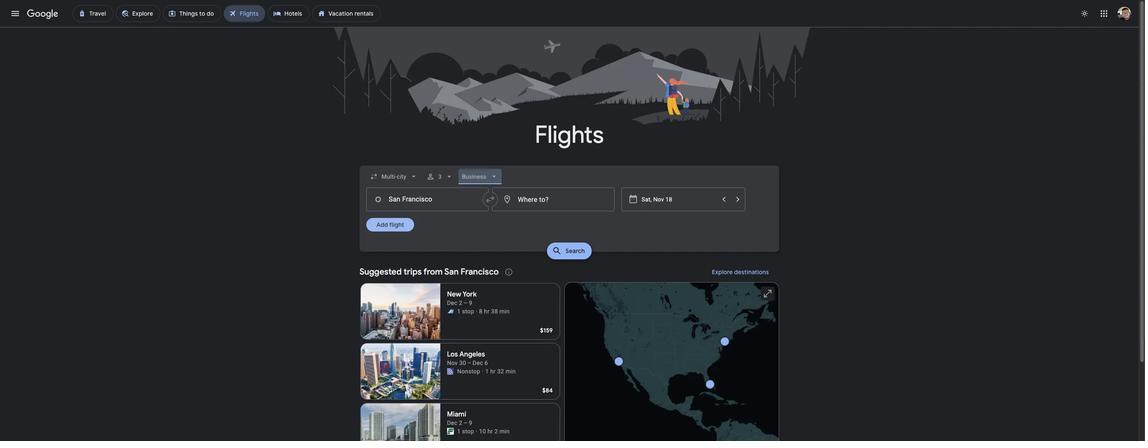 Task type: vqa. For each thing, say whether or not it's contained in the screenshot.
2 – 9
yes



Task type: describe. For each thing, give the bounding box(es) containing it.
explore destinations
[[712, 269, 769, 276]]

suggested trips from san francisco
[[360, 267, 499, 278]]

 image for los angeles
[[482, 368, 484, 376]]

angeles
[[460, 351, 485, 359]]

frontier image
[[447, 429, 454, 435]]

explore destinations button
[[702, 262, 779, 283]]

add
[[377, 221, 388, 229]]

32
[[497, 369, 504, 375]]

none text field inside flight 'search field'
[[366, 188, 489, 212]]

dec inside miami dec 2 – 9
[[447, 420, 457, 427]]

search
[[566, 248, 585, 255]]

Where to? text field
[[492, 188, 615, 212]]

destinations
[[734, 269, 769, 276]]

8
[[479, 308, 483, 315]]

min for new york
[[500, 308, 510, 315]]

3
[[439, 173, 442, 180]]

main menu image
[[10, 8, 20, 19]]

6
[[485, 360, 488, 367]]

miami
[[447, 411, 466, 419]]

flights
[[535, 120, 604, 150]]

search button
[[547, 243, 592, 260]]

 image for miami
[[476, 428, 478, 436]]

suggested trips from san francisco region
[[360, 262, 779, 442]]

add flight
[[377, 221, 404, 229]]

dec inside the new york dec 2 – 9
[[447, 300, 457, 307]]

10
[[479, 429, 486, 435]]

2
[[495, 429, 498, 435]]

stop for york
[[462, 308, 474, 315]]

nonstop
[[457, 369, 480, 375]]

from
[[424, 267, 443, 278]]

38
[[491, 308, 498, 315]]

min for los angeles
[[506, 369, 516, 375]]

flight
[[389, 221, 404, 229]]

$84
[[542, 387, 553, 395]]

explore
[[712, 269, 733, 276]]

hr for miami
[[488, 429, 493, 435]]



Task type: locate. For each thing, give the bounding box(es) containing it.
0 vertical spatial hr
[[484, 308, 490, 315]]

min
[[500, 308, 510, 315], [506, 369, 516, 375], [500, 429, 510, 435]]

0 vertical spatial 2 – 9
[[459, 300, 472, 307]]

1
[[457, 308, 461, 315], [485, 369, 489, 375], [457, 429, 461, 435]]

1 vertical spatial 2 – 9
[[459, 420, 472, 427]]

suggested
[[360, 267, 402, 278]]

change appearance image
[[1075, 3, 1095, 24]]

None field
[[366, 169, 422, 184], [459, 169, 502, 184], [366, 169, 422, 184], [459, 169, 502, 184]]

159 US dollars text field
[[540, 327, 553, 335]]

new york dec 2 – 9
[[447, 291, 477, 307]]

stop left 8
[[462, 308, 474, 315]]

los angeles nov 30 – dec 6
[[447, 351, 488, 367]]

2 – 9 inside miami dec 2 – 9
[[459, 420, 472, 427]]

 image left 8
[[476, 308, 478, 316]]

 image left the 10
[[476, 428, 478, 436]]

miami dec 2 – 9
[[447, 411, 472, 427]]

 image right nonstop at the left of the page
[[482, 368, 484, 376]]

new
[[447, 291, 461, 299]]

2 vertical spatial min
[[500, 429, 510, 435]]

0 vertical spatial 1
[[457, 308, 461, 315]]

2 – 9 inside the new york dec 2 – 9
[[459, 300, 472, 307]]

10 hr 2 min
[[479, 429, 510, 435]]

trips
[[404, 267, 422, 278]]

hr left 2
[[488, 429, 493, 435]]

2 stop from the top
[[462, 429, 474, 435]]

2 vertical spatial hr
[[488, 429, 493, 435]]

1 down 6
[[485, 369, 489, 375]]

 image for new york
[[476, 308, 478, 316]]

min for miami
[[500, 429, 510, 435]]

dec
[[447, 300, 457, 307], [447, 420, 457, 427]]

Flight search field
[[353, 166, 786, 262]]

1 vertical spatial min
[[506, 369, 516, 375]]

0 vertical spatial 1 stop
[[457, 308, 474, 315]]

dec up frontier and spirit icon
[[447, 300, 457, 307]]

0 vertical spatial min
[[500, 308, 510, 315]]

1 stop for dec
[[457, 429, 474, 435]]

nov
[[447, 360, 458, 367]]

8 hr 38 min
[[479, 308, 510, 315]]

dec up frontier image
[[447, 420, 457, 427]]

1 1 stop from the top
[[457, 308, 474, 315]]

1 stop down miami dec 2 – 9
[[457, 429, 474, 435]]

add flight button
[[366, 218, 414, 232]]

0 vertical spatial  image
[[476, 308, 478, 316]]

1 vertical spatial dec
[[447, 420, 457, 427]]

1 for new
[[457, 308, 461, 315]]

york
[[463, 291, 477, 299]]

hr left 32
[[490, 369, 496, 375]]

1 hr 32 min
[[485, 369, 516, 375]]

san
[[444, 267, 459, 278]]

francisco
[[461, 267, 499, 278]]

frontier and spirit image
[[447, 308, 454, 315]]

Departure text field
[[642, 188, 717, 211]]

1 2 – 9 from the top
[[459, 300, 472, 307]]

stop left the 10
[[462, 429, 474, 435]]

2 – 9 down york on the left of page
[[459, 300, 472, 307]]

0 vertical spatial stop
[[462, 308, 474, 315]]

 image
[[476, 308, 478, 316], [482, 368, 484, 376], [476, 428, 478, 436]]

stop
[[462, 308, 474, 315], [462, 429, 474, 435]]

2 1 stop from the top
[[457, 429, 474, 435]]

hr
[[484, 308, 490, 315], [490, 369, 496, 375], [488, 429, 493, 435]]

0 vertical spatial dec
[[447, 300, 457, 307]]

2 dec from the top
[[447, 420, 457, 427]]

united image
[[447, 369, 454, 375]]

1 vertical spatial hr
[[490, 369, 496, 375]]

1 stop for york
[[457, 308, 474, 315]]

stop for dec
[[462, 429, 474, 435]]

1 stop
[[457, 308, 474, 315], [457, 429, 474, 435]]

1 vertical spatial 1 stop
[[457, 429, 474, 435]]

min right 38
[[500, 308, 510, 315]]

min right 32
[[506, 369, 516, 375]]

hr for new york
[[484, 308, 490, 315]]

$159
[[540, 327, 553, 335]]

30 – dec
[[459, 360, 483, 367]]

2 – 9 down miami
[[459, 420, 472, 427]]

2 vertical spatial 1
[[457, 429, 461, 435]]

2 2 – 9 from the top
[[459, 420, 472, 427]]

min right 2
[[500, 429, 510, 435]]

1 right frontier image
[[457, 429, 461, 435]]

1 for miami
[[457, 429, 461, 435]]

hr right 8
[[484, 308, 490, 315]]

1 vertical spatial 1
[[485, 369, 489, 375]]

1 vertical spatial stop
[[462, 429, 474, 435]]

2 vertical spatial  image
[[476, 428, 478, 436]]

1 vertical spatial  image
[[482, 368, 484, 376]]

hr for los angeles
[[490, 369, 496, 375]]

los
[[447, 351, 458, 359]]

None text field
[[366, 188, 489, 212]]

3 button
[[423, 167, 457, 187]]

84 US dollars text field
[[542, 387, 553, 395]]

1 stop from the top
[[462, 308, 474, 315]]

2 – 9
[[459, 300, 472, 307], [459, 420, 472, 427]]

1 right frontier and spirit icon
[[457, 308, 461, 315]]

1 dec from the top
[[447, 300, 457, 307]]

1 stop down the new york dec 2 – 9
[[457, 308, 474, 315]]



